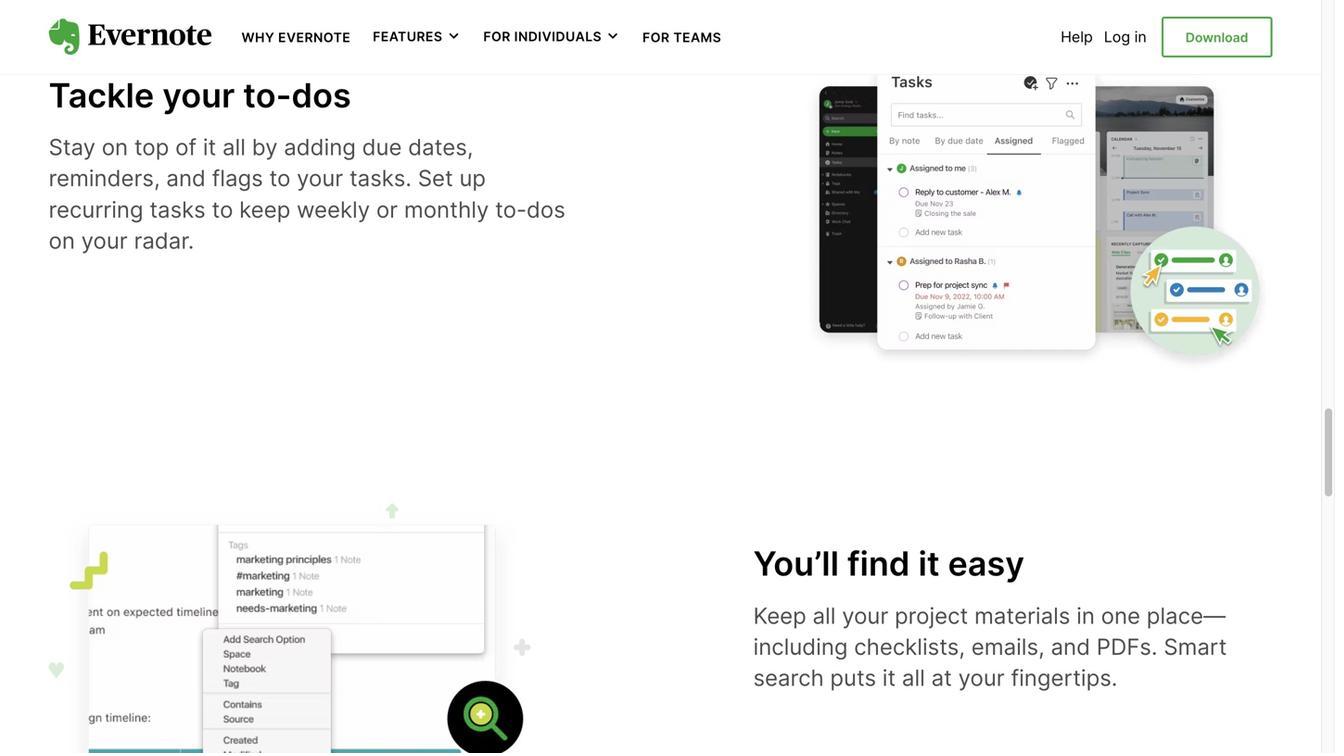 Task type: describe. For each thing, give the bounding box(es) containing it.
your right at
[[958, 665, 1005, 692]]

evernote
[[278, 30, 351, 45]]

evernote pdf search on desktop image
[[49, 504, 531, 754]]

you'll
[[753, 544, 839, 584]]

evernote logo image
[[49, 19, 212, 56]]

all inside "stay on top of it all by adding due dates, reminders, and flags to your tasks. set up recurring tasks to keep weekly or monthly to-dos on your radar."
[[223, 134, 246, 161]]

features
[[373, 29, 443, 45]]

0 horizontal spatial on
[[49, 227, 75, 254]]

by
[[252, 134, 278, 161]]

easy
[[948, 544, 1025, 584]]

for teams
[[643, 30, 722, 45]]

find
[[847, 544, 910, 584]]

multiple people task asignment evernote teams image
[[790, 41, 1273, 385]]

why
[[242, 30, 275, 45]]

log in link
[[1104, 28, 1147, 46]]

0 horizontal spatial to-
[[243, 75, 292, 115]]

keep
[[239, 196, 290, 223]]

at
[[932, 665, 952, 692]]

your up of
[[162, 75, 235, 115]]

tasks.
[[350, 165, 412, 192]]

1 horizontal spatial all
[[813, 603, 836, 630]]

0 vertical spatial to
[[269, 165, 291, 192]]

stay
[[49, 134, 95, 161]]

why evernote link
[[242, 28, 351, 46]]

log
[[1104, 28, 1130, 46]]

download link
[[1162, 17, 1273, 57]]

you'll find it easy
[[753, 544, 1025, 584]]

project
[[895, 603, 968, 630]]

weekly
[[297, 196, 370, 223]]

1 horizontal spatial in
[[1135, 28, 1147, 46]]

in inside keep all your project materials in one place— including checklists, emails, and pdfs. smart search puts it all at your fingertips.
[[1077, 603, 1095, 630]]

download
[[1186, 30, 1249, 45]]

your down adding at the top
[[297, 165, 343, 192]]

2 horizontal spatial it
[[918, 544, 940, 584]]

of
[[175, 134, 197, 161]]

emails,
[[972, 634, 1045, 661]]

keep
[[753, 603, 806, 630]]

your down recurring
[[81, 227, 128, 254]]

for teams link
[[643, 28, 722, 46]]

1 horizontal spatial on
[[102, 134, 128, 161]]

0 horizontal spatial dos
[[292, 75, 351, 115]]

features button
[[373, 28, 461, 46]]

including
[[753, 634, 848, 661]]

teams
[[674, 30, 722, 45]]

adding
[[284, 134, 356, 161]]

puts
[[830, 665, 876, 692]]

set
[[418, 165, 453, 192]]



Task type: locate. For each thing, give the bounding box(es) containing it.
radar.
[[134, 227, 194, 254]]

up
[[459, 165, 486, 192]]

and down of
[[166, 165, 206, 192]]

place—
[[1147, 603, 1226, 630]]

1 vertical spatial on
[[49, 227, 75, 254]]

in right log
[[1135, 28, 1147, 46]]

to up 'keep'
[[269, 165, 291, 192]]

0 horizontal spatial in
[[1077, 603, 1095, 630]]

help link
[[1061, 28, 1093, 46]]

for individuals button
[[483, 28, 620, 46]]

for
[[483, 29, 511, 45], [643, 30, 670, 45]]

all left 'by'
[[223, 134, 246, 161]]

1 horizontal spatial dos
[[527, 196, 565, 223]]

1 vertical spatial in
[[1077, 603, 1095, 630]]

and
[[166, 165, 206, 192], [1051, 634, 1090, 661]]

tasks
[[150, 196, 206, 223]]

search
[[753, 665, 824, 692]]

pdfs.
[[1097, 634, 1158, 661]]

all
[[223, 134, 246, 161], [813, 603, 836, 630], [902, 665, 925, 692]]

2 horizontal spatial all
[[902, 665, 925, 692]]

dos
[[292, 75, 351, 115], [527, 196, 565, 223]]

1 vertical spatial to-
[[495, 196, 527, 223]]

individuals
[[514, 29, 602, 45]]

1 vertical spatial all
[[813, 603, 836, 630]]

recurring
[[49, 196, 143, 223]]

and inside "stay on top of it all by adding due dates, reminders, and flags to your tasks. set up recurring tasks to keep weekly or monthly to-dos on your radar."
[[166, 165, 206, 192]]

for inside for individuals button
[[483, 29, 511, 45]]

and for easy
[[1051, 634, 1090, 661]]

for inside for teams link
[[643, 30, 670, 45]]

monthly
[[404, 196, 489, 223]]

it right of
[[203, 134, 216, 161]]

one
[[1101, 603, 1141, 630]]

dates,
[[408, 134, 473, 161]]

0 vertical spatial to-
[[243, 75, 292, 115]]

tackle your to-dos
[[49, 75, 351, 115]]

it right find
[[918, 544, 940, 584]]

0 horizontal spatial for
[[483, 29, 511, 45]]

1 horizontal spatial to-
[[495, 196, 527, 223]]

0 vertical spatial and
[[166, 165, 206, 192]]

or
[[376, 196, 398, 223]]

top
[[134, 134, 169, 161]]

for for for teams
[[643, 30, 670, 45]]

and up fingertips.
[[1051, 634, 1090, 661]]

0 horizontal spatial to
[[212, 196, 233, 223]]

help
[[1061, 28, 1093, 46]]

reminders,
[[49, 165, 160, 192]]

all up including
[[813, 603, 836, 630]]

0 horizontal spatial and
[[166, 165, 206, 192]]

materials
[[975, 603, 1070, 630]]

0 vertical spatial on
[[102, 134, 128, 161]]

0 vertical spatial all
[[223, 134, 246, 161]]

flags
[[212, 165, 263, 192]]

1 horizontal spatial it
[[883, 665, 896, 692]]

fingertips.
[[1011, 665, 1118, 692]]

checklists,
[[854, 634, 965, 661]]

to-
[[243, 75, 292, 115], [495, 196, 527, 223]]

in
[[1135, 28, 1147, 46], [1077, 603, 1095, 630]]

1 horizontal spatial to
[[269, 165, 291, 192]]

0 horizontal spatial it
[[203, 134, 216, 161]]

it right puts
[[883, 665, 896, 692]]

stay on top of it all by adding due dates, reminders, and flags to your tasks. set up recurring tasks to keep weekly or monthly to-dos on your radar.
[[49, 134, 565, 254]]

on up reminders,
[[102, 134, 128, 161]]

1 vertical spatial it
[[918, 544, 940, 584]]

why evernote
[[242, 30, 351, 45]]

and for dos
[[166, 165, 206, 192]]

to
[[269, 165, 291, 192], [212, 196, 233, 223]]

on
[[102, 134, 128, 161], [49, 227, 75, 254]]

on down recurring
[[49, 227, 75, 254]]

2 vertical spatial all
[[902, 665, 925, 692]]

0 horizontal spatial all
[[223, 134, 246, 161]]

0 vertical spatial it
[[203, 134, 216, 161]]

keep all your project materials in one place— including checklists, emails, and pdfs. smart search puts it all at your fingertips.
[[753, 603, 1227, 692]]

for individuals
[[483, 29, 602, 45]]

dos inside "stay on top of it all by adding due dates, reminders, and flags to your tasks. set up recurring tasks to keep weekly or monthly to-dos on your radar."
[[527, 196, 565, 223]]

tackle
[[49, 75, 154, 115]]

to- up 'by'
[[243, 75, 292, 115]]

in left one
[[1077, 603, 1095, 630]]

1 vertical spatial dos
[[527, 196, 565, 223]]

to- right monthly
[[495, 196, 527, 223]]

to down flags
[[212, 196, 233, 223]]

smart
[[1164, 634, 1227, 661]]

and inside keep all your project materials in one place— including checklists, emails, and pdfs. smart search puts it all at your fingertips.
[[1051, 634, 1090, 661]]

1 horizontal spatial for
[[643, 30, 670, 45]]

your down find
[[842, 603, 889, 630]]

0 vertical spatial dos
[[292, 75, 351, 115]]

for for for individuals
[[483, 29, 511, 45]]

for left "teams"
[[643, 30, 670, 45]]

0 vertical spatial in
[[1135, 28, 1147, 46]]

1 horizontal spatial and
[[1051, 634, 1090, 661]]

to- inside "stay on top of it all by adding due dates, reminders, and flags to your tasks. set up recurring tasks to keep weekly or monthly to-dos on your radar."
[[495, 196, 527, 223]]

for left individuals
[[483, 29, 511, 45]]

it inside keep all your project materials in one place— including checklists, emails, and pdfs. smart search puts it all at your fingertips.
[[883, 665, 896, 692]]

your
[[162, 75, 235, 115], [297, 165, 343, 192], [81, 227, 128, 254], [842, 603, 889, 630], [958, 665, 1005, 692]]

all left at
[[902, 665, 925, 692]]

2 vertical spatial it
[[883, 665, 896, 692]]

it
[[203, 134, 216, 161], [918, 544, 940, 584], [883, 665, 896, 692]]

1 vertical spatial and
[[1051, 634, 1090, 661]]

1 vertical spatial to
[[212, 196, 233, 223]]

due
[[362, 134, 402, 161]]

it inside "stay on top of it all by adding due dates, reminders, and flags to your tasks. set up recurring tasks to keep weekly or monthly to-dos on your radar."
[[203, 134, 216, 161]]

log in
[[1104, 28, 1147, 46]]



Task type: vqa. For each thing, say whether or not it's contained in the screenshot.
the right ON
yes



